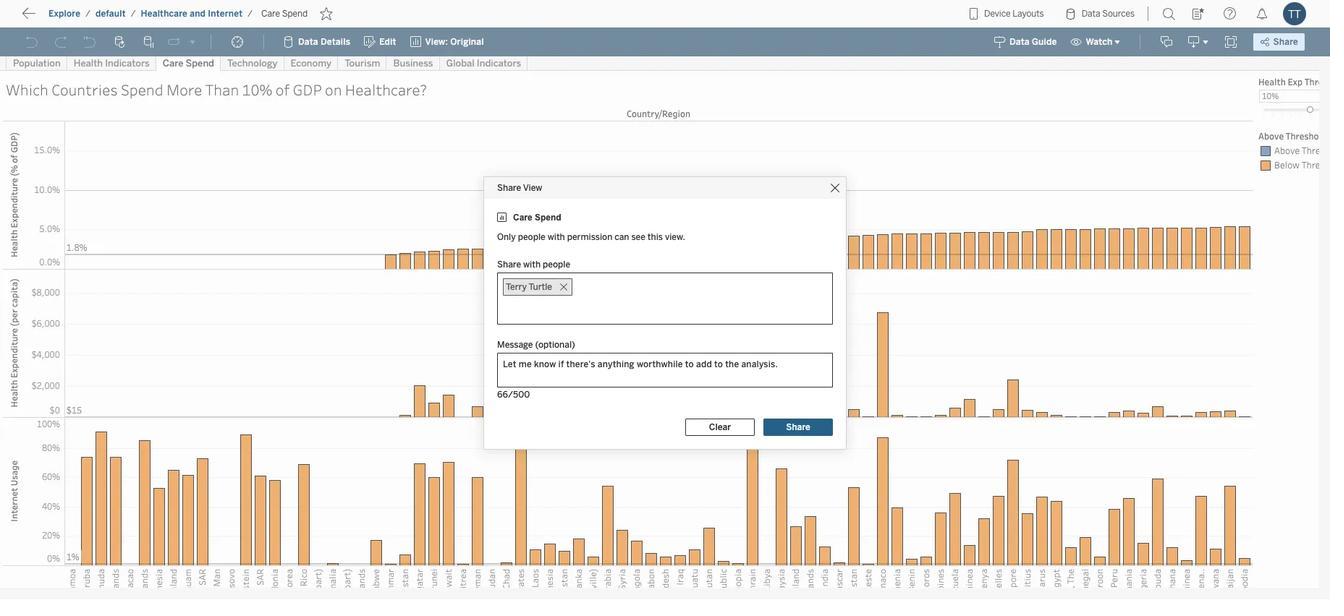 Task type: vqa. For each thing, say whether or not it's contained in the screenshot.
the You to the top
no



Task type: locate. For each thing, give the bounding box(es) containing it.
default
[[96, 9, 126, 19]]

skip to content link
[[35, 8, 148, 27]]

/ right default link
[[131, 9, 136, 19]]

internet
[[208, 9, 243, 19]]

/ right to
[[86, 9, 90, 19]]

default link
[[95, 8, 127, 20]]

to
[[65, 11, 77, 25]]

2 horizontal spatial /
[[248, 9, 253, 19]]

care
[[261, 9, 280, 19]]

3 / from the left
[[248, 9, 253, 19]]

0 horizontal spatial /
[[86, 9, 90, 19]]

/
[[86, 9, 90, 19], [131, 9, 136, 19], [248, 9, 253, 19]]

explore / default / healthcare and internet /
[[49, 9, 253, 19]]

/ left care
[[248, 9, 253, 19]]

content
[[80, 11, 124, 25]]

1 / from the left
[[86, 9, 90, 19]]

1 horizontal spatial /
[[131, 9, 136, 19]]



Task type: describe. For each thing, give the bounding box(es) containing it.
care spend element
[[257, 9, 312, 19]]

skip to content
[[38, 11, 124, 25]]

spend
[[282, 9, 308, 19]]

healthcare
[[141, 9, 188, 19]]

explore link
[[48, 8, 81, 20]]

explore
[[49, 9, 81, 19]]

care spend
[[261, 9, 308, 19]]

2 / from the left
[[131, 9, 136, 19]]

and
[[190, 9, 206, 19]]

healthcare and internet link
[[140, 8, 243, 20]]

skip
[[38, 11, 62, 25]]



